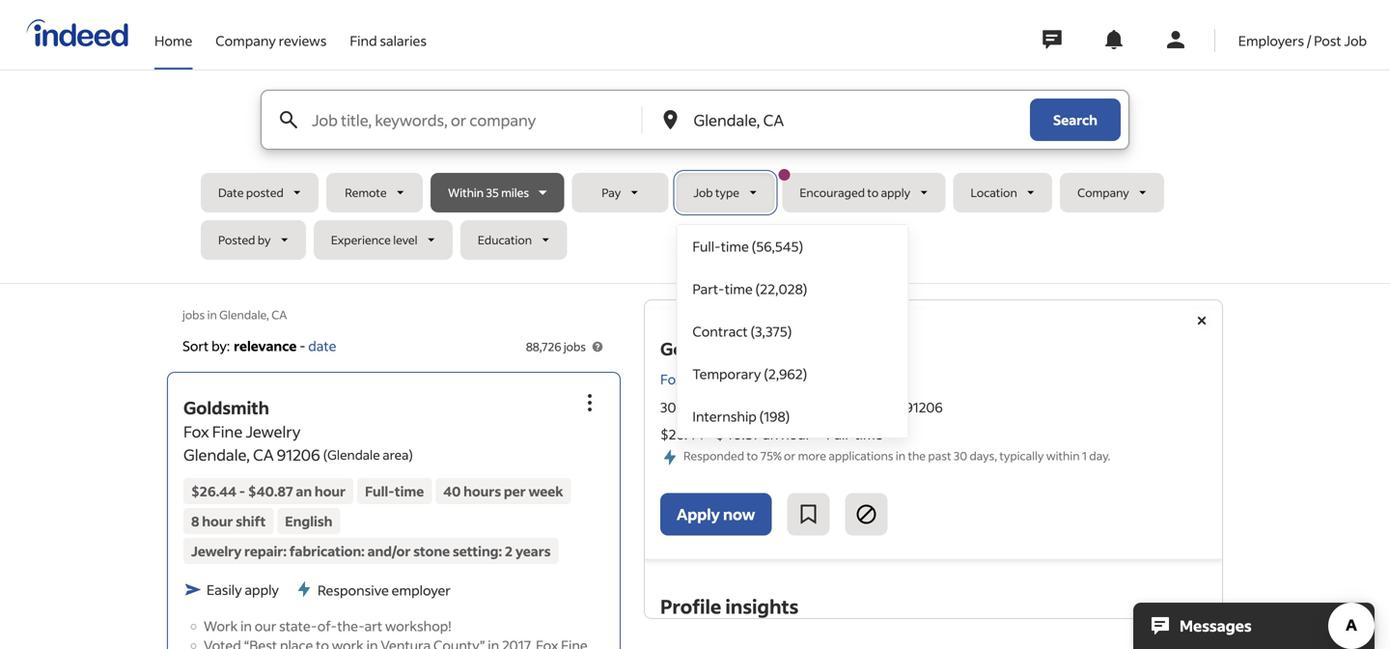 Task type: locate. For each thing, give the bounding box(es) containing it.
0 horizontal spatial an
[[296, 482, 312, 500]]

ca inside the goldsmith fox fine jewelry glendale, ca 91206 ( glendale area )
[[253, 445, 274, 464]]

repair:
[[244, 542, 287, 560]]

an for $26.44 - $40.87 an hour
[[296, 482, 312, 500]]

full- down the area
[[365, 482, 395, 500]]

time
[[721, 238, 749, 255], [725, 280, 753, 298], [855, 425, 883, 443], [395, 482, 424, 500]]

full- inside the 'full-time (56,545)' link
[[693, 238, 721, 255]]

within 35 miles
[[448, 185, 529, 200]]

0 vertical spatial $40.87
[[716, 425, 761, 443]]

$40.87 for $26.44 - $40.87 an hour
[[248, 482, 293, 500]]

$26.44 up 8 hour shift
[[191, 482, 237, 500]]

responsive employer
[[318, 581, 451, 599]]

fine down goldsmith button
[[212, 421, 243, 441]]

profile
[[661, 594, 722, 619]]

1 vertical spatial to
[[747, 448, 759, 463]]

an down (198) in the right bottom of the page
[[763, 425, 779, 443]]

0 vertical spatial jobs
[[183, 307, 205, 322]]

time inside part-time (22,028) link
[[725, 280, 753, 298]]

1 horizontal spatial $40.87
[[716, 425, 761, 443]]

none search field containing search
[[201, 90, 1190, 439]]

experience
[[331, 232, 391, 247]]

job right 'post'
[[1345, 32, 1368, 49]]

employers / post job
[[1239, 32, 1368, 49]]

company
[[216, 32, 276, 49], [1078, 185, 1130, 200]]

full- up applications
[[827, 425, 855, 443]]

the
[[908, 448, 926, 463]]

1 vertical spatial ca
[[885, 398, 903, 416]]

1 vertical spatial fox
[[184, 421, 209, 441]]

8 hour shift
[[191, 512, 266, 530]]

1 horizontal spatial job
[[1345, 32, 1368, 49]]

contract (3,375) link
[[678, 310, 908, 353]]

1 vertical spatial company
[[1078, 185, 1130, 200]]

)
[[409, 446, 413, 463]]

company left reviews
[[216, 32, 276, 49]]

to right encouraged
[[868, 185, 879, 200]]

fox inside the goldsmith fox fine jewelry glendale, ca 91206 ( glendale area )
[[184, 421, 209, 441]]

1 vertical spatial hour
[[315, 482, 346, 500]]

jobs up sort
[[183, 307, 205, 322]]

in for jobs in glendale, ca
[[207, 307, 217, 322]]

date
[[308, 337, 337, 355]]

by
[[258, 232, 271, 247]]

1 horizontal spatial hour
[[315, 482, 346, 500]]

time for part-time (22,028)
[[725, 280, 753, 298]]

fox up 303 at the left bottom
[[661, 370, 683, 388]]

0 vertical spatial $26.44
[[661, 425, 705, 443]]

1 horizontal spatial jewelry
[[246, 421, 301, 441]]

jobs left help icon
[[564, 339, 586, 354]]

hour
[[782, 425, 812, 443], [315, 482, 346, 500], [202, 512, 233, 530]]

0 horizontal spatial job
[[694, 185, 713, 200]]

per
[[504, 482, 526, 500]]

location button
[[954, 173, 1053, 213]]

0 horizontal spatial goldsmith
[[184, 396, 269, 419]]

glendale, up "sort by: relevance - date"
[[219, 307, 269, 322]]

1 vertical spatial apply
[[245, 581, 279, 598]]

goldsmith down the by:
[[184, 396, 269, 419]]

0 vertical spatial fox
[[661, 370, 683, 388]]

2 vertical spatial glendale,
[[184, 445, 250, 464]]

ca for goldsmith
[[253, 445, 274, 464]]

within 35 miles button
[[431, 173, 565, 213]]

jewelry up jackson
[[715, 370, 763, 388]]

experience level button
[[314, 220, 453, 260]]

job type
[[694, 185, 740, 200]]

2 horizontal spatial hour
[[782, 425, 812, 443]]

typically
[[1000, 448, 1045, 463]]

0 horizontal spatial hour
[[202, 512, 233, 530]]

relevance
[[234, 337, 297, 355]]

time inside the 'full-time (56,545)' link
[[721, 238, 749, 255]]

2 horizontal spatial in
[[896, 448, 906, 463]]

$40.87
[[716, 425, 761, 443], [248, 482, 293, 500]]

91206
[[906, 398, 943, 416], [277, 445, 320, 464]]

0 horizontal spatial $40.87
[[248, 482, 293, 500]]

company inside "company reviews" link
[[216, 32, 276, 49]]

to inside popup button
[[868, 185, 879, 200]]

to for 75%
[[747, 448, 759, 463]]

apply
[[677, 504, 720, 524]]

ca up responded to 75% or more applications in the past 30 days, typically within 1 day.
[[885, 398, 903, 416]]

0 vertical spatial job
[[1345, 32, 1368, 49]]

responded to 75% or more applications in the past 30 days, typically within 1 day.
[[684, 448, 1111, 463]]

glendale
[[328, 446, 380, 463]]

messages button
[[1134, 603, 1376, 649]]

part-time (22,028)
[[693, 280, 808, 298]]

in left the
[[896, 448, 906, 463]]

fine inside the goldsmith fox fine jewelry glendale, ca 91206 ( glendale area )
[[212, 421, 243, 441]]

miles
[[501, 185, 529, 200]]

the-
[[337, 617, 365, 634]]

easily
[[207, 581, 242, 598]]

in left our
[[241, 617, 252, 634]]

0 vertical spatial goldsmith
[[661, 338, 747, 360]]

0 vertical spatial an
[[763, 425, 779, 443]]

1 horizontal spatial company
[[1078, 185, 1130, 200]]

1 horizontal spatial an
[[763, 425, 779, 443]]

north
[[687, 398, 724, 416]]

0 horizontal spatial 91206
[[277, 445, 320, 464]]

1 horizontal spatial apply
[[882, 185, 911, 200]]

1 vertical spatial $40.87
[[248, 482, 293, 500]]

1 vertical spatial glendale,
[[824, 398, 882, 416]]

1 horizontal spatial goldsmith
[[661, 338, 747, 360]]

apply
[[882, 185, 911, 200], [245, 581, 279, 598]]

(
[[323, 446, 328, 463]]

35
[[486, 185, 499, 200]]

home link
[[155, 0, 193, 66]]

$26.44 down 303 at the left bottom
[[661, 425, 705, 443]]

company down 'search'
[[1078, 185, 1130, 200]]

jewelry
[[715, 370, 763, 388], [246, 421, 301, 441], [191, 542, 242, 560]]

0 horizontal spatial jobs
[[183, 307, 205, 322]]

0 vertical spatial company
[[216, 32, 276, 49]]

time left '(56,545)'
[[721, 238, 749, 255]]

time up applications
[[855, 425, 883, 443]]

1 horizontal spatial in
[[241, 617, 252, 634]]

8
[[191, 512, 199, 530]]

in up the by:
[[207, 307, 217, 322]]

91206 for goldsmith
[[277, 445, 320, 464]]

glendale, inside the goldsmith fox fine jewelry glendale, ca 91206 ( glendale area )
[[184, 445, 250, 464]]

2 vertical spatial hour
[[202, 512, 233, 530]]

0 vertical spatial to
[[868, 185, 879, 200]]

glendale, down goldsmith button
[[184, 445, 250, 464]]

(22,028)
[[756, 280, 808, 298]]

full- for full-time
[[365, 482, 395, 500]]

job left type
[[694, 185, 713, 200]]

stone
[[414, 542, 450, 560]]

- up more
[[818, 425, 824, 443]]

remote button
[[327, 173, 423, 213]]

hour right 8
[[202, 512, 233, 530]]

find
[[350, 32, 377, 49]]

1 vertical spatial job
[[694, 185, 713, 200]]

search button
[[1031, 99, 1121, 141]]

ca up 'relevance'
[[272, 307, 287, 322]]

time down )
[[395, 482, 424, 500]]

date link
[[308, 337, 337, 355]]

1 horizontal spatial to
[[868, 185, 879, 200]]

$40.87 for $26.44 - $40.87 an hour - full-time
[[716, 425, 761, 443]]

glendale, for 303
[[824, 398, 882, 416]]

fox inside fox fine jewelry link
[[661, 370, 683, 388]]

apply up our
[[245, 581, 279, 598]]

company for company reviews
[[216, 32, 276, 49]]

1 horizontal spatial $26.44
[[661, 425, 705, 443]]

our
[[255, 617, 277, 634]]

$40.87 down internship (198)
[[716, 425, 761, 443]]

hour up or at the bottom of page
[[782, 425, 812, 443]]

full-time
[[365, 482, 424, 500]]

2 vertical spatial in
[[241, 617, 252, 634]]

goldsmith inside the goldsmith fox fine jewelry glendale, ca 91206 ( glendale area )
[[184, 396, 269, 419]]

1 vertical spatial jewelry
[[246, 421, 301, 441]]

0 vertical spatial hour
[[782, 425, 812, 443]]

job inside employers / post job link
[[1345, 32, 1368, 49]]

0 horizontal spatial full-
[[365, 482, 395, 500]]

1 vertical spatial $26.44
[[191, 482, 237, 500]]

reviews
[[279, 32, 327, 49]]

apply now
[[677, 504, 756, 524]]

0 horizontal spatial to
[[747, 448, 759, 463]]

0 horizontal spatial jewelry
[[191, 542, 242, 560]]

1 vertical spatial 91206
[[277, 445, 320, 464]]

fox down goldsmith button
[[184, 421, 209, 441]]

glendale,
[[219, 307, 269, 322], [824, 398, 882, 416], [184, 445, 250, 464]]

jewelry down 8 hour shift
[[191, 542, 242, 560]]

save this job image
[[797, 503, 821, 526]]

encouraged to apply button
[[779, 169, 946, 213]]

0 vertical spatial apply
[[882, 185, 911, 200]]

hour down (
[[315, 482, 346, 500]]

find salaries link
[[350, 0, 427, 66]]

0 vertical spatial 91206
[[906, 398, 943, 416]]

remote
[[345, 185, 387, 200]]

1 horizontal spatial fox
[[661, 370, 683, 388]]

1 horizontal spatial 91206
[[906, 398, 943, 416]]

1 horizontal spatial jobs
[[564, 339, 586, 354]]

1 vertical spatial goldsmith
[[184, 396, 269, 419]]

to left 75%
[[747, 448, 759, 463]]

goldsmith button
[[184, 396, 269, 419]]

91206 left (
[[277, 445, 320, 464]]

2 vertical spatial ca
[[253, 445, 274, 464]]

date
[[218, 185, 244, 200]]

0 horizontal spatial in
[[207, 307, 217, 322]]

menu
[[677, 224, 909, 439]]

91206 inside the goldsmith fox fine jewelry glendale, ca 91206 ( glendale area )
[[277, 445, 320, 464]]

91206 up the
[[906, 398, 943, 416]]

apply right encouraged
[[882, 185, 911, 200]]

2 vertical spatial full-
[[365, 482, 395, 500]]

education button
[[461, 220, 567, 260]]

company inside dropdown button
[[1078, 185, 1130, 200]]

0 horizontal spatial $26.44
[[191, 482, 237, 500]]

0 horizontal spatial fine
[[212, 421, 243, 441]]

None search field
[[201, 90, 1190, 439]]

fine up 'north'
[[686, 370, 713, 388]]

0 vertical spatial full-
[[693, 238, 721, 255]]

temporary (2,962) link
[[678, 353, 908, 395]]

job type button
[[677, 173, 775, 213]]

jackson
[[726, 398, 777, 416]]

1 vertical spatial full-
[[827, 425, 855, 443]]

posted by
[[218, 232, 271, 247]]

1 vertical spatial fine
[[212, 421, 243, 441]]

goldsmith fox fine jewelry glendale, ca 91206 ( glendale area )
[[184, 396, 413, 464]]

full-
[[693, 238, 721, 255], [827, 425, 855, 443], [365, 482, 395, 500]]

glendale, up applications
[[824, 398, 882, 416]]

to
[[868, 185, 879, 200], [747, 448, 759, 463]]

jewelry down goldsmith button
[[246, 421, 301, 441]]

1 vertical spatial an
[[296, 482, 312, 500]]

temporary
[[693, 365, 762, 383]]

in for work in our state-of-the-art workshop!
[[241, 617, 252, 634]]

full- up part-
[[693, 238, 721, 255]]

goldsmith up fox fine jewelry
[[661, 338, 747, 360]]

temporary (2,962)
[[693, 365, 808, 383]]

0 horizontal spatial fox
[[184, 421, 209, 441]]

jewelry repair: fabrication: and/or stone setting: 2 years
[[191, 542, 551, 560]]

responsive
[[318, 581, 389, 599]]

posted
[[246, 185, 284, 200]]

time up contract (3,375)
[[725, 280, 753, 298]]

0 horizontal spatial company
[[216, 32, 276, 49]]

level
[[393, 232, 418, 247]]

30
[[954, 448, 968, 463]]

ca up '$26.44 - $40.87 an hour'
[[253, 445, 274, 464]]

1 horizontal spatial full-
[[693, 238, 721, 255]]

$40.87 up shift
[[248, 482, 293, 500]]

an up english
[[296, 482, 312, 500]]

$26.44
[[661, 425, 705, 443], [191, 482, 237, 500]]

salaries
[[380, 32, 427, 49]]

type
[[716, 185, 740, 200]]

2 horizontal spatial jewelry
[[715, 370, 763, 388]]

0 vertical spatial in
[[207, 307, 217, 322]]

0 vertical spatial fine
[[686, 370, 713, 388]]



Task type: vqa. For each thing, say whether or not it's contained in the screenshot.
the middle Glendale,
yes



Task type: describe. For each thing, give the bounding box(es) containing it.
contract
[[693, 323, 748, 340]]

of-
[[318, 617, 337, 634]]

/
[[1308, 32, 1312, 49]]

menu containing full-time (56,545)
[[677, 224, 909, 439]]

ca for 303
[[885, 398, 903, 416]]

glendale, for goldsmith
[[184, 445, 250, 464]]

75%
[[761, 448, 782, 463]]

encouraged to apply
[[800, 185, 911, 200]]

time for full-time
[[395, 482, 424, 500]]

date posted
[[218, 185, 284, 200]]

full-time (56,545) link
[[678, 225, 908, 268]]

1 vertical spatial in
[[896, 448, 906, 463]]

to for apply
[[868, 185, 879, 200]]

Edit location text field
[[690, 91, 992, 149]]

responded
[[684, 448, 745, 463]]

encouraged
[[800, 185, 866, 200]]

jobs in glendale, ca
[[183, 307, 287, 322]]

fox fine jewelry
[[661, 370, 763, 388]]

hour for $26.44 - $40.87 an hour
[[315, 482, 346, 500]]

date posted button
[[201, 173, 319, 213]]

2
[[505, 542, 513, 560]]

and/or
[[368, 542, 411, 560]]

company reviews link
[[216, 0, 327, 66]]

0 horizontal spatial apply
[[245, 581, 279, 598]]

education
[[478, 232, 532, 247]]

notifications unread count 0 image
[[1103, 28, 1126, 51]]

sort
[[183, 337, 209, 355]]

area
[[383, 446, 409, 463]]

jewelry inside the goldsmith fox fine jewelry glendale, ca 91206 ( glendale area )
[[246, 421, 301, 441]]

$26.44 - $40.87 an hour
[[191, 482, 346, 500]]

88,726
[[526, 339, 562, 354]]

account image
[[1165, 28, 1188, 51]]

hour for $26.44 - $40.87 an hour - full-time
[[782, 425, 812, 443]]

1 vertical spatial jobs
[[564, 339, 586, 354]]

posted
[[218, 232, 255, 247]]

2 horizontal spatial full-
[[827, 425, 855, 443]]

job actions menu is collapsed image
[[579, 391, 602, 414]]

not interested image
[[855, 503, 878, 526]]

sort by: relevance - date
[[183, 337, 337, 355]]

88,726 jobs
[[526, 339, 586, 354]]

- left date
[[300, 337, 306, 355]]

internship
[[693, 408, 757, 425]]

now
[[724, 504, 756, 524]]

2 vertical spatial jewelry
[[191, 542, 242, 560]]

employer
[[392, 581, 451, 599]]

close job details image
[[1191, 309, 1214, 332]]

full- for full-time (56,545)
[[693, 238, 721, 255]]

$26.44 for $26.44 - $40.87 an hour
[[191, 482, 237, 500]]

full-time (56,545)
[[693, 238, 804, 255]]

303
[[661, 398, 684, 416]]

contract (3,375)
[[693, 323, 793, 340]]

(56,545)
[[752, 238, 804, 255]]

insights
[[726, 594, 799, 619]]

past
[[929, 448, 952, 463]]

job inside job type dropdown button
[[694, 185, 713, 200]]

- up shift
[[239, 482, 245, 500]]

fabrication:
[[290, 542, 365, 560]]

0 vertical spatial ca
[[272, 307, 287, 322]]

pay
[[602, 185, 621, 200]]

messages unread count 0 image
[[1040, 20, 1065, 59]]

experience level
[[331, 232, 418, 247]]

applications
[[829, 448, 894, 463]]

search: Job title, keywords, or company text field
[[308, 91, 641, 149]]

employers / post job link
[[1239, 0, 1368, 66]]

$26.44 - $40.87 an hour - full-time
[[661, 425, 883, 443]]

91206 for 303
[[906, 398, 943, 416]]

part-
[[693, 280, 725, 298]]

company for company
[[1078, 185, 1130, 200]]

pay button
[[572, 173, 669, 213]]

employers
[[1239, 32, 1305, 49]]

find salaries
[[350, 32, 427, 49]]

state-
[[279, 617, 318, 634]]

an for $26.44 - $40.87 an hour - full-time
[[763, 425, 779, 443]]

post
[[1315, 32, 1342, 49]]

1
[[1083, 448, 1088, 463]]

work in our state-of-the-art workshop!
[[204, 617, 452, 634]]

location
[[971, 185, 1018, 200]]

company reviews
[[216, 32, 327, 49]]

within
[[448, 185, 484, 200]]

0 vertical spatial glendale,
[[219, 307, 269, 322]]

goldsmith for goldsmith
[[661, 338, 747, 360]]

art
[[365, 617, 383, 634]]

apply now button
[[661, 493, 772, 536]]

days,
[[970, 448, 998, 463]]

$26.44 for $26.44 - $40.87 an hour - full-time
[[661, 425, 705, 443]]

- up responded
[[708, 425, 714, 443]]

company button
[[1061, 173, 1165, 213]]

hours
[[464, 482, 501, 500]]

internship (198)
[[693, 408, 790, 425]]

workshop!
[[385, 617, 452, 634]]

1 horizontal spatial fine
[[686, 370, 713, 388]]

apply inside popup button
[[882, 185, 911, 200]]

home
[[155, 32, 193, 49]]

posted by button
[[201, 220, 306, 260]]

shift
[[236, 512, 266, 530]]

0 vertical spatial jewelry
[[715, 370, 763, 388]]

help icon image
[[590, 339, 606, 355]]

week
[[529, 482, 564, 500]]

(3,375)
[[751, 323, 793, 340]]

goldsmith for goldsmith fox fine jewelry glendale, ca 91206 ( glendale area )
[[184, 396, 269, 419]]

years
[[516, 542, 551, 560]]

more
[[798, 448, 827, 463]]

easily apply
[[207, 581, 279, 598]]

part-time (22,028) link
[[678, 268, 908, 310]]

fox fine jewelry link
[[661, 369, 781, 390]]

time for full-time (56,545)
[[721, 238, 749, 255]]

40 hours per week
[[444, 482, 564, 500]]

english
[[285, 512, 333, 530]]

by:
[[212, 337, 230, 355]]

(198)
[[760, 408, 790, 425]]



